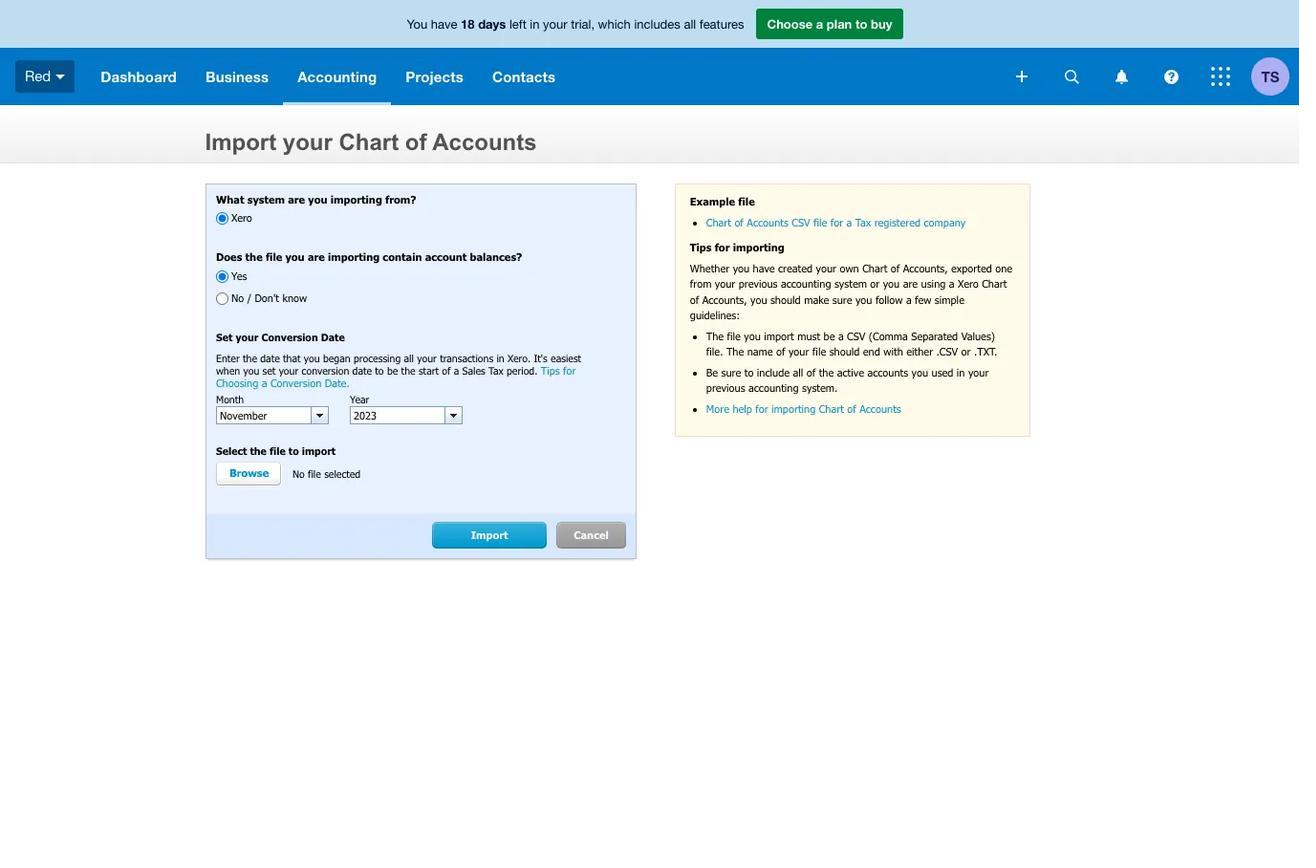 Task type: locate. For each thing, give the bounding box(es) containing it.
you
[[308, 194, 328, 206], [285, 251, 305, 263], [733, 262, 750, 274], [883, 278, 900, 290], [751, 294, 768, 306], [856, 294, 873, 306], [744, 330, 761, 342], [304, 352, 320, 365], [243, 364, 259, 377], [912, 366, 929, 379]]

0 horizontal spatial be
[[387, 364, 398, 377]]

1 horizontal spatial be
[[824, 330, 835, 342]]

the right file. at right top
[[727, 346, 744, 358]]

0 horizontal spatial tax
[[489, 364, 504, 377]]

all
[[684, 17, 696, 32], [404, 352, 414, 365], [793, 366, 804, 379]]

previous up the guidelines:
[[739, 278, 778, 290]]

0 vertical spatial accounts
[[433, 129, 537, 155]]

no left the / in the top of the page
[[231, 291, 244, 304]]

svg image
[[1212, 67, 1231, 86], [1065, 69, 1079, 84], [1116, 69, 1128, 84], [1164, 69, 1179, 84], [56, 74, 65, 79]]

for right 'it's'
[[563, 364, 576, 377]]

0 horizontal spatial tips
[[541, 364, 560, 377]]

accounts inside the example file chart of accounts csv file for a tax registered company
[[747, 216, 789, 228]]

contacts
[[493, 68, 556, 85]]

0 vertical spatial in
[[530, 17, 540, 32]]

the left start at the top of the page
[[401, 364, 416, 377]]

0 horizontal spatial import
[[205, 129, 277, 155]]

1 horizontal spatial the
[[727, 346, 744, 358]]

from
[[690, 278, 712, 290]]

0 horizontal spatial no
[[231, 291, 244, 304]]

should left make
[[771, 294, 801, 306]]

yes
[[231, 269, 247, 282]]

0 horizontal spatial or
[[871, 278, 880, 290]]

have inside tips for importing whether you have created your own chart of accounts, exported one from your previous accounting system or you are using a xero chart of accounts, you should make sure you follow a few simple guidelines: the file you import must be a csv (comma separated values) file. the name of your file should end with either .csv or .txt. be sure to include all of the active accounts you used in your previous accounting system. more help for importing chart of accounts
[[753, 262, 775, 274]]

0 vertical spatial tax
[[856, 216, 872, 228]]

conversion
[[302, 364, 349, 377]]

in right used
[[957, 366, 966, 379]]

don't
[[255, 291, 279, 304]]

or up follow
[[871, 278, 880, 290]]

cancel link
[[557, 522, 626, 549]]

1 horizontal spatial csv
[[847, 330, 866, 342]]

accounts, up the guidelines:
[[703, 294, 748, 306]]

1 horizontal spatial no
[[293, 467, 305, 480]]

are right what at the top of page
[[288, 194, 305, 206]]

all inside tips for importing whether you have created your own chart of accounts, exported one from your previous accounting system or you are using a xero chart of accounts, you should make sure you follow a few simple guidelines: the file you import must be a csv (comma separated values) file. the name of your file should end with either .csv or .txt. be sure to include all of the active accounts you used in your previous accounting system. more help for importing chart of accounts
[[793, 366, 804, 379]]

sure right be
[[722, 366, 742, 379]]

0 horizontal spatial all
[[404, 352, 414, 365]]

days
[[478, 16, 506, 32]]

import your chart of accounts
[[205, 129, 537, 155]]

1 horizontal spatial import
[[471, 529, 508, 541]]

0 horizontal spatial in
[[497, 352, 505, 365]]

accounting up make
[[781, 278, 832, 290]]

a left plan on the top of the page
[[817, 16, 824, 32]]

.txt.
[[975, 346, 998, 358]]

all left features
[[684, 17, 696, 32]]

1 vertical spatial tips
[[541, 364, 560, 377]]

(comma
[[869, 330, 908, 342]]

import inside import button
[[471, 529, 508, 541]]

exported
[[952, 262, 993, 274]]

1 vertical spatial be
[[387, 364, 398, 377]]

0 horizontal spatial should
[[771, 294, 801, 306]]

1 horizontal spatial import
[[764, 330, 795, 342]]

conversion up that
[[262, 331, 318, 343]]

0 vertical spatial previous
[[739, 278, 778, 290]]

accounting
[[298, 68, 377, 85]]

importing left contain
[[328, 251, 380, 263]]

1 horizontal spatial accounts
[[747, 216, 789, 228]]

chart down example
[[707, 216, 732, 228]]

tax right sales
[[489, 364, 504, 377]]

to inside banner
[[856, 16, 868, 32]]

tips inside tips for importing whether you have created your own chart of accounts, exported one from your previous accounting system or you are using a xero chart of accounts, you should make sure you follow a few simple guidelines: the file you import must be a csv (comma separated values) file. the name of your file should end with either .csv or .txt. be sure to include all of the active accounts you used in your previous accounting system. more help for importing chart of accounts
[[690, 241, 712, 254]]

0 horizontal spatial xero
[[231, 212, 252, 224]]

banner
[[0, 0, 1300, 105]]

xero
[[231, 212, 252, 224], [958, 278, 979, 290]]

in left the "xero."
[[497, 352, 505, 365]]

1 horizontal spatial tax
[[856, 216, 872, 228]]

0 horizontal spatial system
[[247, 194, 285, 206]]

1 horizontal spatial are
[[308, 251, 325, 263]]

all left start at the top of the page
[[404, 352, 414, 365]]

18
[[461, 16, 475, 32]]

must
[[798, 330, 821, 342]]

file right example
[[739, 195, 755, 208]]

for up own
[[831, 216, 844, 228]]

0 horizontal spatial accounts,
[[703, 294, 748, 306]]

file down must
[[813, 346, 827, 358]]

to inside tips for importing whether you have created your own chart of accounts, exported one from your previous accounting system or you are using a xero chart of accounts, you should make sure you follow a few simple guidelines: the file you import must be a csv (comma separated values) file. the name of your file should end with either .csv or .txt. be sure to include all of the active accounts you used in your previous accounting system. more help for importing chart of accounts
[[745, 366, 754, 379]]

for up whether on the right top of page
[[715, 241, 730, 254]]

previous down be
[[707, 382, 746, 394]]

xero down exported
[[958, 278, 979, 290]]

0 horizontal spatial are
[[288, 194, 305, 206]]

chart inside the example file chart of accounts csv file for a tax registered company
[[707, 216, 732, 228]]

the up file. at right top
[[707, 330, 724, 342]]

0 horizontal spatial csv
[[792, 216, 811, 228]]

which
[[598, 17, 631, 32]]

ts button
[[1252, 48, 1300, 105]]

Year text field
[[351, 408, 442, 424]]

0 vertical spatial tips
[[690, 241, 712, 254]]

1 vertical spatial the
[[727, 346, 744, 358]]

your
[[543, 17, 568, 32], [283, 129, 333, 155], [816, 262, 837, 274], [715, 278, 736, 290], [236, 331, 259, 343], [789, 346, 810, 358], [417, 352, 437, 365], [279, 364, 299, 377], [969, 366, 989, 379]]

1 horizontal spatial in
[[530, 17, 540, 32]]

are inside tips for importing whether you have created your own chart of accounts, exported one from your previous accounting system or you are using a xero chart of accounts, you should make sure you follow a few simple guidelines: the file you import must be a csv (comma separated values) file. the name of your file should end with either .csv or .txt. be sure to include all of the active accounts you used in your previous accounting system. more help for importing chart of accounts
[[904, 278, 918, 290]]

1 vertical spatial import
[[471, 529, 508, 541]]

few
[[915, 294, 932, 306]]

0 horizontal spatial sure
[[722, 366, 742, 379]]

to
[[856, 16, 868, 32], [375, 364, 384, 377], [745, 366, 754, 379], [289, 445, 299, 457]]

0 horizontal spatial accounts
[[433, 129, 537, 155]]

chart down 'one'
[[982, 278, 1008, 290]]

0 vertical spatial csv
[[792, 216, 811, 228]]

have left 18
[[431, 17, 458, 32]]

2 horizontal spatial in
[[957, 366, 966, 379]]

all right include
[[793, 366, 804, 379]]

of right start at the top of the page
[[442, 364, 451, 377]]

0 vertical spatial or
[[871, 278, 880, 290]]

0 vertical spatial have
[[431, 17, 458, 32]]

import up name
[[764, 330, 795, 342]]

of up from?
[[405, 129, 427, 155]]

1 vertical spatial system
[[835, 278, 867, 290]]

be left start at the top of the page
[[387, 364, 398, 377]]

in
[[530, 17, 540, 32], [497, 352, 505, 365], [957, 366, 966, 379]]

be
[[824, 330, 835, 342], [387, 364, 398, 377]]

have
[[431, 17, 458, 32], [753, 262, 775, 274]]

file up no / don't know
[[266, 251, 282, 263]]

accounts,
[[904, 262, 948, 274], [703, 294, 748, 306]]

1 vertical spatial accounts
[[747, 216, 789, 228]]

tips right period.
[[541, 364, 560, 377]]

tips up whether on the right top of page
[[690, 241, 712, 254]]

the
[[245, 251, 263, 263], [243, 352, 257, 365], [401, 364, 416, 377], [819, 366, 834, 379], [250, 445, 267, 457]]

tips for importing whether you have created your own chart of accounts, exported one from your previous accounting system or you are using a xero chart of accounts, you should make sure you follow a few simple guidelines: the file you import must be a csv (comma separated values) file. the name of your file should end with either .csv or .txt. be sure to include all of the active accounts you used in your previous accounting system. more help for importing chart of accounts
[[690, 241, 1013, 415]]

help
[[733, 403, 753, 415]]

system
[[247, 194, 285, 206], [835, 278, 867, 290]]

accounts, up using
[[904, 262, 948, 274]]

1 vertical spatial csv
[[847, 330, 866, 342]]

date right date. at the top
[[353, 364, 372, 377]]

import up no file selected in the left of the page
[[302, 445, 336, 457]]

2 vertical spatial in
[[957, 366, 966, 379]]

a up simple
[[950, 278, 955, 290]]

xero right xero radio
[[231, 212, 252, 224]]

are down what system are you importing from?
[[308, 251, 325, 263]]

1 horizontal spatial tips
[[690, 241, 712, 254]]

0 vertical spatial import
[[205, 129, 277, 155]]

1 vertical spatial tax
[[489, 364, 504, 377]]

1 vertical spatial should
[[830, 346, 860, 358]]

1 horizontal spatial accounts,
[[904, 262, 948, 274]]

contain
[[383, 251, 422, 263]]

the right select
[[250, 445, 267, 457]]

0 horizontal spatial have
[[431, 17, 458, 32]]

csv inside the example file chart of accounts csv file for a tax registered company
[[792, 216, 811, 228]]

for right help
[[756, 403, 769, 415]]

1 horizontal spatial system
[[835, 278, 867, 290]]

accounts inside tips for importing whether you have created your own chart of accounts, exported one from your previous accounting system or you are using a xero chart of accounts, you should make sure you follow a few simple guidelines: the file you import must be a csv (comma separated values) file. the name of your file should end with either .csv or .txt. be sure to include all of the active accounts you used in your previous accounting system. more help for importing chart of accounts
[[860, 403, 902, 415]]

importing left from?
[[331, 194, 382, 206]]

tax left "registered"
[[856, 216, 872, 228]]

of
[[405, 129, 427, 155], [735, 216, 744, 228], [891, 262, 900, 274], [690, 294, 699, 306], [777, 346, 786, 358], [442, 364, 451, 377], [807, 366, 816, 379], [848, 403, 857, 415]]

a inside the example file chart of accounts csv file for a tax registered company
[[847, 216, 853, 228]]

2 horizontal spatial accounts
[[860, 403, 902, 415]]

simple
[[935, 294, 965, 306]]

a right must
[[839, 330, 844, 342]]

selected
[[324, 467, 361, 480]]

you
[[407, 17, 428, 32]]

1 horizontal spatial have
[[753, 262, 775, 274]]

0 vertical spatial all
[[684, 17, 696, 32]]

0 vertical spatial no
[[231, 291, 244, 304]]

with
[[884, 346, 904, 358]]

tips
[[690, 241, 712, 254], [541, 364, 560, 377]]

0 vertical spatial the
[[707, 330, 724, 342]]

tips inside tips for choosing a conversion date.
[[541, 364, 560, 377]]

csv up created
[[792, 216, 811, 228]]

tax
[[856, 216, 872, 228], [489, 364, 504, 377]]

1 vertical spatial are
[[308, 251, 325, 263]]

the inside tips for importing whether you have created your own chart of accounts, exported one from your previous accounting system or you are using a xero chart of accounts, you should make sure you follow a few simple guidelines: the file you import must be a csv (comma separated values) file. the name of your file should end with either .csv or .txt. be sure to include all of the active accounts you used in your previous accounting system. more help for importing chart of accounts
[[819, 366, 834, 379]]

system right what at the top of page
[[247, 194, 285, 206]]

for
[[831, 216, 844, 228], [715, 241, 730, 254], [563, 364, 576, 377], [756, 403, 769, 415]]

1 vertical spatial have
[[753, 262, 775, 274]]

2 vertical spatial accounts
[[860, 403, 902, 415]]

of down example
[[735, 216, 744, 228]]

accounts down 'accounts'
[[860, 403, 902, 415]]

sure right make
[[833, 294, 853, 306]]

0 horizontal spatial import
[[302, 445, 336, 457]]

csv inside tips for importing whether you have created your own chart of accounts, exported one from your previous accounting system or you are using a xero chart of accounts, you should make sure you follow a few simple guidelines: the file you import must be a csv (comma separated values) file. the name of your file should end with either .csv or .txt. be sure to include all of the active accounts you used in your previous accounting system. more help for importing chart of accounts
[[847, 330, 866, 342]]

0 vertical spatial be
[[824, 330, 835, 342]]

1 vertical spatial conversion
[[271, 377, 322, 389]]

banner containing ts
[[0, 0, 1300, 105]]

a right choosing
[[262, 377, 267, 389]]

accounting down include
[[749, 382, 799, 394]]

example file chart of accounts csv file for a tax registered company
[[690, 195, 966, 228]]

the right enter
[[243, 352, 257, 365]]

1 horizontal spatial all
[[684, 17, 696, 32]]

active
[[838, 366, 865, 379]]

tax inside enter the date that you began processing all your transactions in xero. it's easiest when you set your conversion date to be the start of a sales tax period.
[[489, 364, 504, 377]]

accounts up created
[[747, 216, 789, 228]]

guidelines:
[[690, 309, 740, 322]]

chart of accounts csv file for a tax registered company link
[[707, 216, 966, 228]]

2 vertical spatial are
[[904, 278, 918, 290]]

sales
[[462, 364, 486, 377]]

the up yes on the left top of the page
[[245, 251, 263, 263]]

or right the .csv
[[962, 346, 971, 358]]

of inside the example file chart of accounts csv file for a tax registered company
[[735, 216, 744, 228]]

0 vertical spatial import
[[764, 330, 795, 342]]

end
[[863, 346, 881, 358]]

1 horizontal spatial should
[[830, 346, 860, 358]]

no
[[231, 291, 244, 304], [293, 467, 305, 480]]

1 vertical spatial in
[[497, 352, 505, 365]]

1 vertical spatial all
[[404, 352, 414, 365]]

1 horizontal spatial xero
[[958, 278, 979, 290]]

1 vertical spatial xero
[[958, 278, 979, 290]]

date.
[[325, 377, 350, 389]]

chart
[[339, 129, 399, 155], [707, 216, 732, 228], [863, 262, 888, 274], [982, 278, 1008, 290], [819, 403, 844, 415]]

1 vertical spatial no
[[293, 467, 305, 480]]

svg image inside the red popup button
[[56, 74, 65, 79]]

2 horizontal spatial are
[[904, 278, 918, 290]]

csv up the end at the top
[[847, 330, 866, 342]]

2 horizontal spatial all
[[793, 366, 804, 379]]

Month text field
[[217, 408, 308, 424]]

chart up from?
[[339, 129, 399, 155]]

0 vertical spatial xero
[[231, 212, 252, 224]]

0 vertical spatial sure
[[833, 294, 853, 306]]

business button
[[191, 48, 283, 105]]

conversion inside tips for choosing a conversion date.
[[271, 377, 322, 389]]

conversion down that
[[271, 377, 322, 389]]

should
[[771, 294, 801, 306], [830, 346, 860, 358]]

1 vertical spatial or
[[962, 346, 971, 358]]

/
[[247, 291, 252, 304]]

does the file you are importing contain account balances?
[[216, 251, 522, 263]]

either
[[907, 346, 934, 358]]

no down select the file to import
[[293, 467, 305, 480]]

buy
[[871, 16, 893, 32]]

a up own
[[847, 216, 853, 228]]

are up few
[[904, 278, 918, 290]]

for inside the example file chart of accounts csv file for a tax registered company
[[831, 216, 844, 228]]

month
[[216, 393, 244, 405]]

in right left
[[530, 17, 540, 32]]

when
[[216, 364, 240, 377]]

0 vertical spatial are
[[288, 194, 305, 206]]

csv
[[792, 216, 811, 228], [847, 330, 866, 342]]

date left that
[[260, 352, 280, 365]]

accounts
[[433, 129, 537, 155], [747, 216, 789, 228], [860, 403, 902, 415]]

the for enter the date that you began processing all your transactions in xero. it's easiest when you set your conversion date to be the start of a sales tax period.
[[243, 352, 257, 365]]

projects
[[406, 68, 464, 85]]

system down own
[[835, 278, 867, 290]]

sure
[[833, 294, 853, 306], [722, 366, 742, 379]]

should up active
[[830, 346, 860, 358]]

the up "system."
[[819, 366, 834, 379]]

be right must
[[824, 330, 835, 342]]

date
[[260, 352, 280, 365], [353, 364, 372, 377]]

2 vertical spatial all
[[793, 366, 804, 379]]

1 vertical spatial import
[[302, 445, 336, 457]]

0 vertical spatial conversion
[[262, 331, 318, 343]]

svg image
[[1017, 71, 1028, 82]]

file left "registered"
[[814, 216, 828, 228]]

have left created
[[753, 262, 775, 274]]

a left sales
[[454, 364, 459, 377]]

select
[[216, 445, 247, 457]]

enter the date that you began processing all your transactions in xero. it's easiest when you set your conversion date to be the start of a sales tax period.
[[216, 352, 582, 377]]

chart down "system."
[[819, 403, 844, 415]]

does
[[216, 251, 242, 263]]

accounts down contacts
[[433, 129, 537, 155]]

0 vertical spatial system
[[247, 194, 285, 206]]



Task type: vqa. For each thing, say whether or not it's contained in the screenshot.
Business on the left of page
yes



Task type: describe. For each thing, give the bounding box(es) containing it.
0 horizontal spatial date
[[260, 352, 280, 365]]

chart right own
[[863, 262, 888, 274]]

what system are you importing from?
[[216, 194, 417, 206]]

xero.
[[508, 352, 531, 365]]

tips for choosing a conversion date.
[[216, 364, 576, 389]]

began
[[323, 352, 351, 365]]

0 vertical spatial accounts,
[[904, 262, 948, 274]]

accounting button
[[283, 48, 391, 105]]

all inside the you have 18 days left in your trial, which includes all features
[[684, 17, 696, 32]]

system.
[[802, 382, 838, 394]]

of down active
[[848, 403, 857, 415]]

1 vertical spatial accounts,
[[703, 294, 748, 306]]

for inside tips for choosing a conversion date.
[[563, 364, 576, 377]]

accounts for import your chart of accounts
[[433, 129, 537, 155]]

values)
[[962, 330, 996, 342]]

0 vertical spatial accounting
[[781, 278, 832, 290]]

make
[[804, 294, 830, 306]]

tips for tips for choosing a conversion date.
[[541, 364, 560, 377]]

easiest
[[551, 352, 582, 365]]

1 horizontal spatial sure
[[833, 294, 853, 306]]

1 vertical spatial accounting
[[749, 382, 799, 394]]

system inside tips for importing whether you have created your own chart of accounts, exported one from your previous accounting system or you are using a xero chart of accounts, you should make sure you follow a few simple guidelines: the file you import must be a csv (comma separated values) file. the name of your file should end with either .csv or .txt. be sure to include all of the active accounts you used in your previous accounting system. more help for importing chart of accounts
[[835, 278, 867, 290]]

0 horizontal spatial the
[[707, 330, 724, 342]]

transactions
[[440, 352, 494, 365]]

be
[[707, 366, 718, 379]]

1 vertical spatial previous
[[707, 382, 746, 394]]

tax inside the example file chart of accounts csv file for a tax registered company
[[856, 216, 872, 228]]

that
[[283, 352, 301, 365]]

it's
[[534, 352, 548, 365]]

date
[[321, 331, 345, 343]]

a inside banner
[[817, 16, 824, 32]]

file down month text field
[[270, 445, 286, 457]]

accounts for example file chart of accounts csv file for a tax registered company
[[747, 216, 789, 228]]

in inside tips for importing whether you have created your own chart of accounts, exported one from your previous accounting system or you are using a xero chart of accounts, you should make sure you follow a few simple guidelines: the file you import must be a csv (comma separated values) file. the name of your file should end with either .csv or .txt. be sure to include all of the active accounts you used in your previous accounting system. more help for importing chart of accounts
[[957, 366, 966, 379]]

separated
[[912, 330, 959, 342]]

own
[[840, 262, 860, 274]]

to inside enter the date that you began processing all your transactions in xero. it's easiest when you set your conversion date to be the start of a sales tax period.
[[375, 364, 384, 377]]

file down the guidelines:
[[727, 330, 741, 342]]

set
[[216, 331, 233, 343]]

of up "system."
[[807, 366, 816, 379]]

set
[[263, 364, 276, 377]]

created
[[779, 262, 813, 274]]

one
[[996, 262, 1013, 274]]

more help for importing chart of accounts link
[[707, 403, 902, 415]]

more
[[707, 403, 730, 415]]

tips for tips for importing whether you have created your own chart of accounts, exported one from your previous accounting system or you are using a xero chart of accounts, you should make sure you follow a few simple guidelines: the file you import must be a csv (comma separated values) file. the name of your file should end with either .csv or .txt. be sure to include all of the active accounts you used in your previous accounting system. more help for importing chart of accounts
[[690, 241, 712, 254]]

balances?
[[470, 251, 522, 263]]

trial,
[[571, 17, 595, 32]]

projects button
[[391, 48, 478, 105]]

the for select the file to import
[[250, 445, 267, 457]]

processing
[[354, 352, 401, 365]]

choosing
[[216, 377, 259, 389]]

import inside tips for importing whether you have created your own chart of accounts, exported one from your previous accounting system or you are using a xero chart of accounts, you should make sure you follow a few simple guidelines: the file you import must be a csv (comma separated values) file. the name of your file should end with either .csv or .txt. be sure to include all of the active accounts you used in your previous accounting system. more help for importing chart of accounts
[[764, 330, 795, 342]]

1 vertical spatial sure
[[722, 366, 742, 379]]

select the file to import
[[216, 445, 336, 457]]

Xero radio
[[216, 213, 229, 225]]

plan
[[827, 16, 853, 32]]

contacts button
[[478, 48, 570, 105]]

registered
[[875, 216, 921, 228]]

have inside the you have 18 days left in your trial, which includes all features
[[431, 17, 458, 32]]

a inside enter the date that you began processing all your transactions in xero. it's easiest when you set your conversion date to be the start of a sales tax period.
[[454, 364, 459, 377]]

importing down "system."
[[772, 403, 816, 415]]

company
[[924, 216, 966, 228]]

.csv
[[937, 346, 959, 358]]

know
[[283, 291, 307, 304]]

name
[[748, 346, 773, 358]]

no / don't know
[[231, 291, 307, 304]]

all inside enter the date that you began processing all your transactions in xero. it's easiest when you set your conversion date to be the start of a sales tax period.
[[404, 352, 414, 365]]

no for no / don't know
[[231, 291, 244, 304]]

left
[[510, 17, 527, 32]]

no file selected
[[293, 467, 361, 480]]

import for import
[[471, 529, 508, 541]]

be inside tips for importing whether you have created your own chart of accounts, exported one from your previous accounting system or you are using a xero chart of accounts, you should make sure you follow a few simple guidelines: the file you import must be a csv (comma separated values) file. the name of your file should end with either .csv or .txt. be sure to include all of the active accounts you used in your previous accounting system. more help for importing chart of accounts
[[824, 330, 835, 342]]

1 horizontal spatial date
[[353, 364, 372, 377]]

cancel
[[574, 529, 609, 541]]

Yes radio
[[216, 270, 229, 283]]

enter
[[216, 352, 240, 365]]

in inside the you have 18 days left in your trial, which includes all features
[[530, 17, 540, 32]]

includes
[[635, 17, 681, 32]]

using
[[922, 278, 946, 290]]

include
[[757, 366, 790, 379]]

a left few
[[907, 294, 912, 306]]

start
[[419, 364, 439, 377]]

be inside enter the date that you began processing all your transactions in xero. it's easiest when you set your conversion date to be the start of a sales tax period.
[[387, 364, 398, 377]]

no for no file selected
[[293, 467, 305, 480]]

tips for choosing a conversion date. link
[[216, 364, 576, 389]]

follow
[[876, 294, 903, 306]]

what
[[216, 194, 244, 206]]

choose
[[768, 16, 813, 32]]

account
[[425, 251, 467, 263]]

ts
[[1262, 67, 1280, 85]]

file.
[[707, 346, 724, 358]]

year
[[350, 393, 370, 405]]

of down "from"
[[690, 294, 699, 306]]

choose a plan to buy
[[768, 16, 893, 32]]

import for import your chart of accounts
[[205, 129, 277, 155]]

whether
[[690, 262, 730, 274]]

red button
[[0, 48, 86, 105]]

of inside enter the date that you began processing all your transactions in xero. it's easiest when you set your conversion date to be the start of a sales tax period.
[[442, 364, 451, 377]]

0 vertical spatial should
[[771, 294, 801, 306]]

example
[[690, 195, 736, 208]]

accounts
[[868, 366, 909, 379]]

import button
[[432, 522, 547, 549]]

1 horizontal spatial or
[[962, 346, 971, 358]]

file left selected
[[308, 467, 321, 480]]

features
[[700, 17, 745, 32]]

xero inside tips for importing whether you have created your own chart of accounts, exported one from your previous accounting system or you are using a xero chart of accounts, you should make sure you follow a few simple guidelines: the file you import must be a csv (comma separated values) file. the name of your file should end with either .csv or .txt. be sure to include all of the active accounts you used in your previous accounting system. more help for importing chart of accounts
[[958, 278, 979, 290]]

importing up created
[[733, 241, 785, 254]]

used
[[932, 366, 954, 379]]

dashboard link
[[86, 48, 191, 105]]

the for does the file you are importing contain account balances?
[[245, 251, 263, 263]]

No / Don't know radio
[[216, 292, 229, 305]]

period.
[[507, 364, 538, 377]]

set your conversion date
[[216, 331, 345, 343]]

a inside tips for choosing a conversion date.
[[262, 377, 267, 389]]

dashboard
[[101, 68, 177, 85]]

red
[[25, 68, 51, 84]]

from?
[[385, 194, 417, 206]]

business
[[206, 68, 269, 85]]

of right name
[[777, 346, 786, 358]]

of up follow
[[891, 262, 900, 274]]

your inside the you have 18 days left in your trial, which includes all features
[[543, 17, 568, 32]]

in inside enter the date that you began processing all your transactions in xero. it's easiest when you set your conversion date to be the start of a sales tax period.
[[497, 352, 505, 365]]



